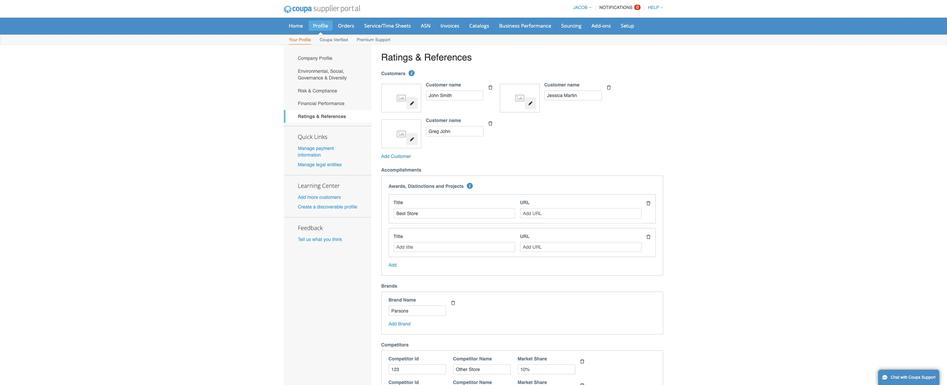 Task type: describe. For each thing, give the bounding box(es) containing it.
performance for financial performance
[[318, 101, 344, 106]]

manage for manage legal entities
[[298, 162, 315, 167]]

coupa inside chat with coupa support button
[[909, 375, 920, 380]]

create a discoverable profile
[[298, 204, 357, 210]]

legal
[[316, 162, 326, 167]]

environmental, social, governance & diversity link
[[284, 65, 371, 84]]

add customer
[[381, 154, 411, 159]]

coupa supplier portal image
[[279, 1, 365, 18]]

premium
[[357, 37, 374, 42]]

customers
[[319, 195, 341, 200]]

customer for customer name text box
[[426, 118, 448, 123]]

references inside 'ratings & references' link
[[321, 114, 346, 119]]

manage payment information
[[298, 146, 334, 158]]

awards, distinctions and projects
[[389, 184, 464, 189]]

sourcing
[[561, 22, 582, 29]]

name for customer name text box
[[449, 118, 461, 123]]

1 customer name text field from the left
[[426, 90, 483, 101]]

quick
[[298, 133, 313, 141]]

additional information image for customers
[[409, 70, 415, 76]]

social,
[[330, 69, 344, 74]]

create
[[298, 204, 312, 210]]

risk & compliance
[[298, 88, 337, 93]]

jacob
[[573, 5, 588, 10]]

a
[[313, 204, 316, 210]]

help link
[[645, 5, 663, 10]]

financial performance
[[298, 101, 344, 106]]

0 horizontal spatial ratings & references
[[298, 114, 346, 119]]

add-
[[592, 22, 602, 29]]

1 horizontal spatial ratings
[[381, 52, 413, 63]]

name for competitor name
[[479, 356, 492, 362]]

notifications
[[599, 5, 633, 10]]

business performance link
[[495, 21, 556, 31]]

add for add brand
[[389, 321, 397, 327]]

environmental,
[[298, 69, 329, 74]]

service/time sheets
[[364, 22, 411, 29]]

url text field for title text field
[[520, 208, 642, 219]]

your profile link
[[289, 36, 311, 45]]

brand name
[[389, 298, 416, 303]]

market
[[518, 356, 533, 362]]

add brand
[[389, 321, 411, 327]]

service/time sheets link
[[360, 21, 415, 31]]

sourcing link
[[557, 21, 586, 31]]

profile for your profile
[[299, 37, 311, 42]]

Title text field
[[394, 208, 515, 219]]

jacob link
[[570, 5, 592, 10]]

add for add more customers
[[298, 195, 306, 200]]

& inside environmental, social, governance & diversity
[[325, 75, 328, 81]]

what
[[312, 237, 322, 242]]

orders
[[338, 22, 354, 29]]

information
[[298, 152, 321, 158]]

add more customers link
[[298, 195, 341, 200]]

feedback
[[298, 224, 323, 232]]

asn link
[[417, 21, 435, 31]]

links
[[314, 133, 327, 141]]

create a discoverable profile link
[[298, 204, 357, 210]]

tell
[[298, 237, 305, 242]]

additional information image for awards, distinctions and projects
[[467, 183, 473, 189]]

logo image for 'change image' associated with customer name text box
[[385, 123, 418, 145]]

title for title text field
[[394, 200, 403, 205]]

company profile link
[[284, 52, 371, 65]]

risk & compliance link
[[284, 84, 371, 97]]

projects
[[445, 184, 464, 189]]

customers
[[381, 71, 406, 76]]

brands
[[381, 284, 397, 289]]

asn
[[421, 22, 431, 29]]

diversity
[[329, 75, 347, 81]]

catalogs
[[469, 22, 489, 29]]

support inside button
[[922, 375, 936, 380]]

1 horizontal spatial ratings & references
[[381, 52, 472, 63]]

invoices
[[441, 22, 459, 29]]

0 vertical spatial profile
[[313, 22, 328, 29]]

entities
[[327, 162, 342, 167]]

url for url text field for title text box
[[520, 234, 530, 239]]

Competitor Id text field
[[389, 365, 446, 375]]

awards,
[[389, 184, 407, 189]]

competitor id
[[389, 356, 419, 362]]

brand inside button
[[398, 321, 411, 327]]

us
[[306, 237, 311, 242]]

Title text field
[[394, 242, 515, 252]]

learning
[[298, 182, 321, 190]]

sheets
[[395, 22, 411, 29]]

add for add customer
[[381, 154, 389, 159]]

governance
[[298, 75, 323, 81]]

1 horizontal spatial references
[[424, 52, 472, 63]]

add for add
[[389, 263, 397, 268]]

add-ons link
[[587, 21, 615, 31]]

business
[[499, 22, 520, 29]]

competitors
[[381, 342, 409, 348]]

& right risk
[[308, 88, 311, 93]]

setup
[[621, 22, 634, 29]]

& down "financial performance"
[[316, 114, 320, 119]]

your profile
[[289, 37, 311, 42]]

add button
[[389, 262, 397, 269]]

setup link
[[617, 21, 639, 31]]



Task type: locate. For each thing, give the bounding box(es) containing it.
profile
[[344, 204, 357, 210]]

add inside button
[[389, 321, 397, 327]]

0 horizontal spatial customer name text field
[[426, 90, 483, 101]]

logo image
[[385, 87, 418, 109], [503, 87, 536, 109], [385, 123, 418, 145]]

Customer name text field
[[426, 90, 483, 101], [544, 90, 602, 101]]

add up "brands"
[[389, 263, 397, 268]]

center
[[322, 182, 340, 190]]

additional information image right customers
[[409, 70, 415, 76]]

support down the service/time
[[375, 37, 390, 42]]

0 vertical spatial name
[[403, 298, 416, 303]]

brand down the brand name text box
[[398, 321, 411, 327]]

0 horizontal spatial performance
[[318, 101, 344, 106]]

0 vertical spatial brand
[[389, 298, 402, 303]]

name
[[449, 82, 461, 87], [567, 82, 579, 87], [449, 118, 461, 123]]

0 vertical spatial ratings & references
[[381, 52, 472, 63]]

1 horizontal spatial customer name text field
[[544, 90, 602, 101]]

profile for company profile
[[319, 56, 332, 61]]

1 vertical spatial support
[[922, 375, 936, 380]]

url text field for title text box
[[520, 242, 642, 252]]

additional information image
[[409, 70, 415, 76], [467, 183, 473, 189]]

manage for manage payment information
[[298, 146, 315, 151]]

Brand Name text field
[[389, 306, 446, 316]]

1 vertical spatial ratings
[[298, 114, 315, 119]]

1 horizontal spatial competitor
[[453, 356, 478, 362]]

& down asn link
[[415, 52, 422, 63]]

discoverable
[[317, 204, 343, 210]]

change image image for 1st customer name text field from left
[[410, 101, 414, 106]]

chat with coupa support
[[891, 375, 936, 380]]

ratings & references link
[[284, 110, 371, 123]]

competitor name
[[453, 356, 492, 362]]

1 horizontal spatial performance
[[521, 22, 551, 29]]

company
[[298, 56, 318, 61]]

financial
[[298, 101, 316, 106]]

and
[[436, 184, 444, 189]]

service/time
[[364, 22, 394, 29]]

Customer name text field
[[426, 126, 483, 136]]

financial performance link
[[284, 97, 371, 110]]

add inside button
[[381, 154, 389, 159]]

add up competitors
[[389, 321, 397, 327]]

2 vertical spatial profile
[[319, 56, 332, 61]]

coupa left verified
[[320, 37, 332, 42]]

manage down information
[[298, 162, 315, 167]]

competitor for competitor name
[[453, 356, 478, 362]]

1 horizontal spatial support
[[922, 375, 936, 380]]

performance inside "link"
[[521, 22, 551, 29]]

notifications 0
[[599, 5, 639, 10]]

additional information image right projects
[[467, 183, 473, 189]]

business performance
[[499, 22, 551, 29]]

logo image for 'change image' corresponding to 1st customer name text field from left
[[385, 87, 418, 109]]

2 url from the top
[[520, 234, 530, 239]]

& left diversity
[[325, 75, 328, 81]]

manage
[[298, 146, 315, 151], [298, 162, 315, 167]]

ons
[[602, 22, 611, 29]]

title down awards,
[[394, 200, 403, 205]]

0 vertical spatial support
[[375, 37, 390, 42]]

1 vertical spatial coupa
[[909, 375, 920, 380]]

coupa verified
[[320, 37, 348, 42]]

brand
[[389, 298, 402, 303], [398, 321, 411, 327]]

ratings & references
[[381, 52, 472, 63], [298, 114, 346, 119]]

chat with coupa support button
[[878, 370, 940, 385]]

profile
[[313, 22, 328, 29], [299, 37, 311, 42], [319, 56, 332, 61]]

0 vertical spatial ratings
[[381, 52, 413, 63]]

0 vertical spatial references
[[424, 52, 472, 63]]

2 competitor from the left
[[453, 356, 478, 362]]

manage up information
[[298, 146, 315, 151]]

Market Share text field
[[518, 365, 575, 375]]

coupa verified link
[[319, 36, 348, 45]]

name up the brand name text box
[[403, 298, 416, 303]]

id
[[415, 356, 419, 362]]

1 vertical spatial performance
[[318, 101, 344, 106]]

profile up environmental, social, governance & diversity link
[[319, 56, 332, 61]]

distinctions
[[408, 184, 435, 189]]

2 customer name text field from the left
[[544, 90, 602, 101]]

change image image
[[410, 101, 414, 106], [528, 101, 533, 106], [410, 137, 414, 142]]

title up add button
[[394, 234, 403, 239]]

1 vertical spatial brand
[[398, 321, 411, 327]]

references down 'financial performance' link
[[321, 114, 346, 119]]

0 horizontal spatial coupa
[[320, 37, 332, 42]]

0 vertical spatial url
[[520, 200, 530, 205]]

with
[[900, 375, 908, 380]]

manage legal entities link
[[298, 162, 342, 167]]

change image image for customer name text box
[[410, 137, 414, 142]]

logo image for 'change image' associated with 1st customer name text field from right
[[503, 87, 536, 109]]

share
[[534, 356, 547, 362]]

0 horizontal spatial additional information image
[[409, 70, 415, 76]]

navigation containing notifications 0
[[570, 1, 663, 14]]

0 vertical spatial performance
[[521, 22, 551, 29]]

1 vertical spatial ratings & references
[[298, 114, 346, 119]]

add customer button
[[381, 153, 411, 160]]

customer for 1st customer name text field from left
[[426, 82, 448, 87]]

your
[[289, 37, 298, 42]]

0 vertical spatial coupa
[[320, 37, 332, 42]]

name for brand name
[[403, 298, 416, 303]]

0 horizontal spatial name
[[403, 298, 416, 303]]

environmental, social, governance & diversity
[[298, 69, 347, 81]]

risk
[[298, 88, 307, 93]]

performance
[[521, 22, 551, 29], [318, 101, 344, 106]]

chat
[[891, 375, 899, 380]]

name for 1st customer name text field from right
[[567, 82, 579, 87]]

profile down coupa supplier portal 'image'
[[313, 22, 328, 29]]

you
[[323, 237, 331, 242]]

1 vertical spatial additional information image
[[467, 183, 473, 189]]

1 vertical spatial title
[[394, 234, 403, 239]]

1 vertical spatial url
[[520, 234, 530, 239]]

ratings & references down "financial performance"
[[298, 114, 346, 119]]

1 competitor from the left
[[389, 356, 413, 362]]

competitor for competitor id
[[389, 356, 413, 362]]

2 title from the top
[[394, 234, 403, 239]]

add up accomplishments
[[381, 154, 389, 159]]

company profile
[[298, 56, 332, 61]]

add up create
[[298, 195, 306, 200]]

home link
[[285, 21, 307, 31]]

2 manage from the top
[[298, 162, 315, 167]]

competitor
[[389, 356, 413, 362], [453, 356, 478, 362]]

0 horizontal spatial ratings
[[298, 114, 315, 119]]

1 horizontal spatial additional information image
[[467, 183, 473, 189]]

url for url text field for title text field
[[520, 200, 530, 205]]

1 url from the top
[[520, 200, 530, 205]]

add brand button
[[389, 321, 411, 327]]

manage inside manage payment information
[[298, 146, 315, 151]]

premium support
[[357, 37, 390, 42]]

0 vertical spatial additional information image
[[409, 70, 415, 76]]

coupa right with
[[909, 375, 920, 380]]

name for 1st customer name text field from left
[[449, 82, 461, 87]]

accomplishments
[[381, 167, 421, 173]]

add-ons
[[592, 22, 611, 29]]

performance up 'ratings & references' link
[[318, 101, 344, 106]]

name up competitor name text box in the bottom of the page
[[479, 356, 492, 362]]

customer for 1st customer name text field from right
[[544, 82, 566, 87]]

1 manage from the top
[[298, 146, 315, 151]]

1 vertical spatial references
[[321, 114, 346, 119]]

invoices link
[[436, 21, 464, 31]]

coupa inside coupa verified link
[[320, 37, 332, 42]]

0
[[636, 5, 639, 10]]

ratings up customers
[[381, 52, 413, 63]]

orders link
[[334, 21, 359, 31]]

profile right your
[[299, 37, 311, 42]]

1 vertical spatial url text field
[[520, 242, 642, 252]]

customer
[[426, 82, 448, 87], [544, 82, 566, 87], [426, 118, 448, 123], [391, 154, 411, 159]]

navigation
[[570, 1, 663, 14]]

ratings & references down asn link
[[381, 52, 472, 63]]

tell us what you think button
[[298, 236, 342, 243]]

home
[[289, 22, 303, 29]]

1 vertical spatial name
[[479, 356, 492, 362]]

manage payment information link
[[298, 146, 334, 158]]

add more customers
[[298, 195, 341, 200]]

competitor down competitors
[[389, 356, 413, 362]]

competitor up competitor name text box in the bottom of the page
[[453, 356, 478, 362]]

references down invoices link
[[424, 52, 472, 63]]

0 vertical spatial manage
[[298, 146, 315, 151]]

more
[[307, 195, 318, 200]]

brand down "brands"
[[389, 298, 402, 303]]

quick links
[[298, 133, 327, 141]]

references
[[424, 52, 472, 63], [321, 114, 346, 119]]

help
[[648, 5, 659, 10]]

title for title text box
[[394, 234, 403, 239]]

performance right business at right top
[[521, 22, 551, 29]]

2 url text field from the top
[[520, 242, 642, 252]]

0 horizontal spatial support
[[375, 37, 390, 42]]

1 title from the top
[[394, 200, 403, 205]]

add
[[381, 154, 389, 159], [298, 195, 306, 200], [389, 263, 397, 268], [389, 321, 397, 327]]

support right with
[[922, 375, 936, 380]]

0 horizontal spatial competitor
[[389, 356, 413, 362]]

verified
[[334, 37, 348, 42]]

think
[[332, 237, 342, 242]]

1 vertical spatial manage
[[298, 162, 315, 167]]

0 horizontal spatial references
[[321, 114, 346, 119]]

ratings down "financial"
[[298, 114, 315, 119]]

compliance
[[313, 88, 337, 93]]

Competitor Name text field
[[453, 365, 511, 375]]

payment
[[316, 146, 334, 151]]

customer inside button
[[391, 154, 411, 159]]

1 horizontal spatial name
[[479, 356, 492, 362]]

tell us what you think
[[298, 237, 342, 242]]

performance for business performance
[[521, 22, 551, 29]]

1 vertical spatial profile
[[299, 37, 311, 42]]

0 vertical spatial url text field
[[520, 208, 642, 219]]

1 horizontal spatial coupa
[[909, 375, 920, 380]]

change image image for 1st customer name text field from right
[[528, 101, 533, 106]]

URL text field
[[520, 208, 642, 219], [520, 242, 642, 252]]

1 url text field from the top
[[520, 208, 642, 219]]

0 vertical spatial title
[[394, 200, 403, 205]]



Task type: vqa. For each thing, say whether or not it's contained in the screenshot.
0
yes



